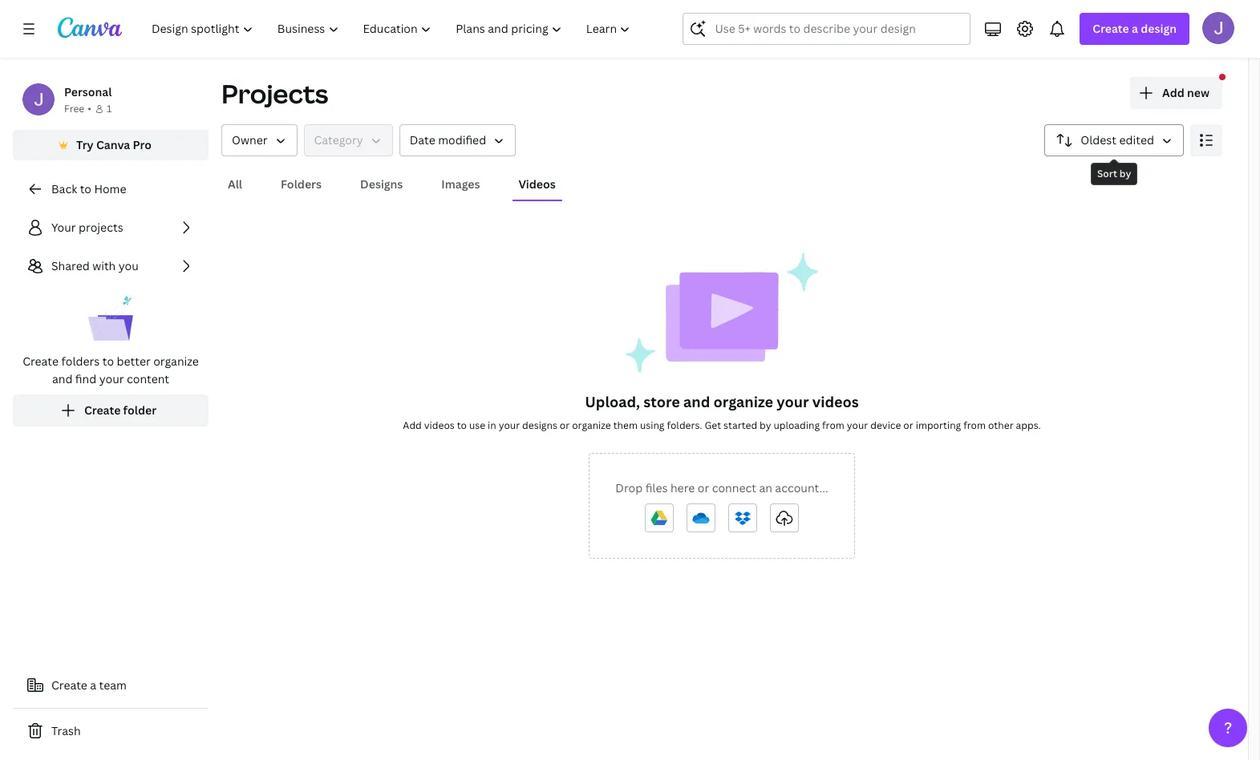 Task type: describe. For each thing, give the bounding box(es) containing it.
folder
[[123, 403, 156, 418]]

store
[[644, 392, 680, 411]]

canva
[[96, 137, 130, 152]]

sort by
[[1097, 167, 1131, 180]]

drop files here or connect an account...
[[615, 480, 828, 496]]

create folders to better organize and find your content
[[23, 354, 199, 387]]

projects
[[221, 76, 328, 111]]

using
[[640, 419, 664, 432]]

owner
[[232, 132, 268, 148]]

1 from from the left
[[822, 419, 844, 432]]

create a design
[[1093, 21, 1177, 36]]

create folder button
[[13, 395, 209, 427]]

edited
[[1119, 132, 1154, 148]]

files
[[645, 480, 668, 496]]

date
[[410, 132, 435, 148]]

team
[[99, 678, 127, 693]]

oldest edited
[[1081, 132, 1154, 148]]

Category button
[[304, 124, 393, 156]]

1 horizontal spatial or
[[698, 480, 709, 496]]

sort
[[1097, 167, 1117, 180]]

category
[[314, 132, 363, 148]]

back
[[51, 181, 77, 197]]

connect
[[712, 480, 756, 496]]

a for team
[[90, 678, 96, 693]]

Date modified button
[[399, 124, 516, 156]]

get
[[705, 419, 721, 432]]

your
[[51, 220, 76, 235]]

2 horizontal spatial organize
[[713, 392, 773, 411]]

content
[[127, 371, 169, 387]]

drop
[[615, 480, 643, 496]]

pro
[[133, 137, 152, 152]]

0 horizontal spatial to
[[80, 181, 91, 197]]

shared
[[51, 258, 90, 274]]

find
[[75, 371, 96, 387]]

date modified
[[410, 132, 486, 148]]

use
[[469, 419, 485, 432]]

top level navigation element
[[141, 13, 644, 45]]

add new button
[[1130, 77, 1222, 109]]

images button
[[435, 169, 486, 200]]

back to home link
[[13, 173, 209, 205]]

0 vertical spatial by
[[1120, 167, 1131, 180]]

1 vertical spatial videos
[[424, 419, 455, 432]]

Search search field
[[715, 14, 939, 44]]

videos
[[519, 176, 556, 192]]

0 horizontal spatial or
[[560, 419, 570, 432]]

create a design button
[[1080, 13, 1189, 45]]

better
[[117, 354, 151, 369]]

add inside add new dropdown button
[[1162, 85, 1184, 100]]

free •
[[64, 102, 91, 115]]

2 from from the left
[[963, 419, 986, 432]]

your projects
[[51, 220, 123, 235]]

jacob simon image
[[1202, 12, 1234, 44]]

uploading
[[773, 419, 820, 432]]

create for create folder
[[84, 403, 121, 418]]

your left device
[[847, 419, 868, 432]]

oldest
[[1081, 132, 1117, 148]]

an
[[759, 480, 772, 496]]

designs button
[[354, 169, 409, 200]]

folders.
[[667, 419, 702, 432]]

your projects link
[[13, 212, 209, 244]]

with
[[92, 258, 116, 274]]

in
[[488, 419, 496, 432]]

add inside upload, store and organize your videos add videos to use in your designs or organize them using folders. get started by uploading from your device or importing from other apps.
[[403, 419, 422, 432]]

shared with you
[[51, 258, 139, 274]]



Task type: vqa. For each thing, say whether or not it's contained in the screenshot.
top to
yes



Task type: locate. For each thing, give the bounding box(es) containing it.
create
[[1093, 21, 1129, 36], [23, 354, 59, 369], [84, 403, 121, 418], [51, 678, 87, 693]]

modified
[[438, 132, 486, 148]]

videos button
[[512, 169, 562, 200]]

them
[[613, 419, 638, 432]]

your up uploading
[[777, 392, 809, 411]]

and up folders.
[[683, 392, 710, 411]]

videos
[[812, 392, 859, 411], [424, 419, 455, 432]]

and
[[52, 371, 72, 387], [683, 392, 710, 411]]

your inside create folders to better organize and find your content
[[99, 371, 124, 387]]

1
[[107, 102, 112, 115]]

0 horizontal spatial from
[[822, 419, 844, 432]]

1 vertical spatial by
[[760, 419, 771, 432]]

by inside upload, store and organize your videos add videos to use in your designs or organize them using folders. get started by uploading from your device or importing from other apps.
[[760, 419, 771, 432]]

create for create a design
[[1093, 21, 1129, 36]]

organize up the content
[[153, 354, 199, 369]]

Sort by button
[[1044, 124, 1184, 156]]

all button
[[221, 169, 249, 200]]

0 horizontal spatial and
[[52, 371, 72, 387]]

Owner button
[[221, 124, 297, 156]]

create inside 'button'
[[84, 403, 121, 418]]

all
[[228, 176, 242, 192]]

or right here
[[698, 480, 709, 496]]

account...
[[775, 480, 828, 496]]

list
[[13, 212, 209, 427]]

started
[[724, 419, 757, 432]]

0 horizontal spatial videos
[[424, 419, 455, 432]]

2 vertical spatial to
[[457, 419, 467, 432]]

0 vertical spatial a
[[1132, 21, 1138, 36]]

new
[[1187, 85, 1210, 100]]

or right device
[[903, 419, 913, 432]]

0 vertical spatial videos
[[812, 392, 859, 411]]

to right 'back'
[[80, 181, 91, 197]]

home
[[94, 181, 126, 197]]

and inside create folders to better organize and find your content
[[52, 371, 72, 387]]

to inside upload, store and organize your videos add videos to use in your designs or organize them using folders. get started by uploading from your device or importing from other apps.
[[457, 419, 467, 432]]

folders
[[61, 354, 100, 369]]

0 horizontal spatial add
[[403, 419, 422, 432]]

create inside button
[[51, 678, 87, 693]]

from right uploading
[[822, 419, 844, 432]]

and inside upload, store and organize your videos add videos to use in your designs or organize them using folders. get started by uploading from your device or importing from other apps.
[[683, 392, 710, 411]]

a left design
[[1132, 21, 1138, 36]]

create for create a team
[[51, 678, 87, 693]]

to left use
[[457, 419, 467, 432]]

list containing your projects
[[13, 212, 209, 427]]

0 horizontal spatial by
[[760, 419, 771, 432]]

videos left use
[[424, 419, 455, 432]]

or right designs
[[560, 419, 570, 432]]

2 horizontal spatial to
[[457, 419, 467, 432]]

design
[[1141, 21, 1177, 36]]

organize down upload,
[[572, 419, 611, 432]]

a inside button
[[90, 678, 96, 693]]

None search field
[[683, 13, 971, 45]]

1 vertical spatial a
[[90, 678, 96, 693]]

and left find
[[52, 371, 72, 387]]

importing
[[916, 419, 961, 432]]

from
[[822, 419, 844, 432], [963, 419, 986, 432]]

0 vertical spatial to
[[80, 181, 91, 197]]

1 horizontal spatial videos
[[812, 392, 859, 411]]

create a team button
[[13, 670, 209, 702]]

to left better
[[102, 354, 114, 369]]

create left folders
[[23, 354, 59, 369]]

add
[[1162, 85, 1184, 100], [403, 419, 422, 432]]

1 horizontal spatial from
[[963, 419, 986, 432]]

back to home
[[51, 181, 126, 197]]

create inside create folders to better organize and find your content
[[23, 354, 59, 369]]

create for create folders to better organize and find your content
[[23, 354, 59, 369]]

1 horizontal spatial and
[[683, 392, 710, 411]]

1 horizontal spatial add
[[1162, 85, 1184, 100]]

projects
[[79, 220, 123, 235]]

add left use
[[403, 419, 422, 432]]

personal
[[64, 84, 112, 99]]

your
[[99, 371, 124, 387], [777, 392, 809, 411], [499, 419, 520, 432], [847, 419, 868, 432]]

shared with you link
[[13, 250, 209, 282]]

upload, store and organize your videos add videos to use in your designs or organize them using folders. get started by uploading from your device or importing from other apps.
[[403, 392, 1041, 432]]

0 vertical spatial organize
[[153, 354, 199, 369]]

try
[[76, 137, 94, 152]]

create left team
[[51, 678, 87, 693]]

1 horizontal spatial to
[[102, 354, 114, 369]]

upload,
[[585, 392, 640, 411]]

a
[[1132, 21, 1138, 36], [90, 678, 96, 693]]

your right find
[[99, 371, 124, 387]]

1 horizontal spatial organize
[[572, 419, 611, 432]]

organize up started
[[713, 392, 773, 411]]

0 horizontal spatial organize
[[153, 354, 199, 369]]

create folder
[[84, 403, 156, 418]]

add left the new
[[1162, 85, 1184, 100]]

create left design
[[1093, 21, 1129, 36]]

•
[[88, 102, 91, 115]]

0 vertical spatial and
[[52, 371, 72, 387]]

folders
[[281, 176, 322, 192]]

0 horizontal spatial a
[[90, 678, 96, 693]]

1 horizontal spatial by
[[1120, 167, 1131, 180]]

or
[[560, 419, 570, 432], [903, 419, 913, 432], [698, 480, 709, 496]]

by right sort
[[1120, 167, 1131, 180]]

organize inside create folders to better organize and find your content
[[153, 354, 199, 369]]

trash
[[51, 723, 81, 739]]

create down find
[[84, 403, 121, 418]]

images
[[441, 176, 480, 192]]

here
[[670, 480, 695, 496]]

0 vertical spatial add
[[1162, 85, 1184, 100]]

by
[[1120, 167, 1131, 180], [760, 419, 771, 432]]

a left team
[[90, 678, 96, 693]]

1 vertical spatial organize
[[713, 392, 773, 411]]

1 horizontal spatial a
[[1132, 21, 1138, 36]]

apps.
[[1016, 419, 1041, 432]]

1 vertical spatial to
[[102, 354, 114, 369]]

add new
[[1162, 85, 1210, 100]]

2 horizontal spatial or
[[903, 419, 913, 432]]

other
[[988, 419, 1014, 432]]

1 vertical spatial add
[[403, 419, 422, 432]]

free
[[64, 102, 84, 115]]

to
[[80, 181, 91, 197], [102, 354, 114, 369], [457, 419, 467, 432]]

organize
[[153, 354, 199, 369], [713, 392, 773, 411], [572, 419, 611, 432]]

a for design
[[1132, 21, 1138, 36]]

from left other
[[963, 419, 986, 432]]

try canva pro button
[[13, 130, 209, 160]]

your right in
[[499, 419, 520, 432]]

create inside dropdown button
[[1093, 21, 1129, 36]]

create a team
[[51, 678, 127, 693]]

device
[[870, 419, 901, 432]]

trash link
[[13, 715, 209, 748]]

1 vertical spatial and
[[683, 392, 710, 411]]

2 vertical spatial organize
[[572, 419, 611, 432]]

you
[[118, 258, 139, 274]]

to inside create folders to better organize and find your content
[[102, 354, 114, 369]]

folders button
[[274, 169, 328, 200]]

designs
[[360, 176, 403, 192]]

a inside dropdown button
[[1132, 21, 1138, 36]]

try canva pro
[[76, 137, 152, 152]]

videos up uploading
[[812, 392, 859, 411]]

designs
[[522, 419, 557, 432]]

by right started
[[760, 419, 771, 432]]



